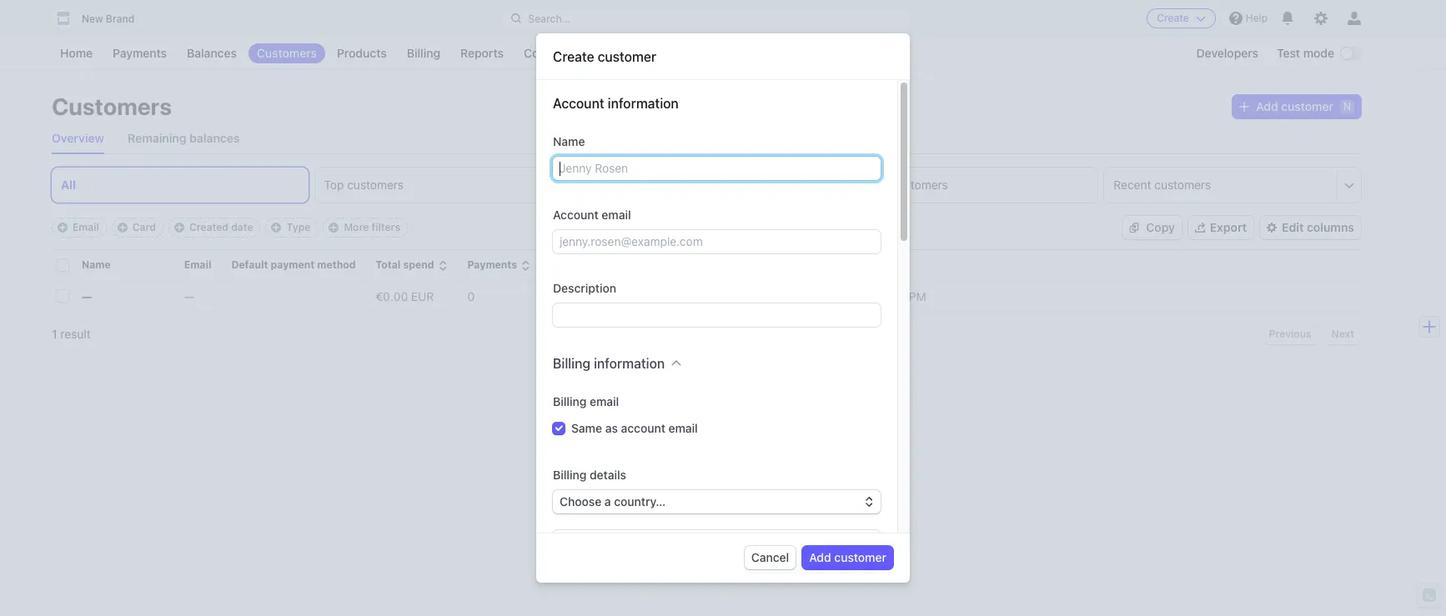 Task type: vqa. For each thing, say whether or not it's contained in the screenshot.
second an from the top of the page
no



Task type: describe. For each thing, give the bounding box(es) containing it.
account information
[[553, 96, 679, 111]]

balances link
[[179, 43, 245, 63]]

first-
[[587, 178, 616, 192]]

17,
[[860, 289, 878, 303]]

country…
[[614, 495, 666, 509]]

as
[[605, 421, 618, 435]]

eur for second €0.00 eur link from the right
[[586, 289, 609, 303]]

0 vertical spatial add customer
[[1256, 99, 1334, 113]]

brand
[[106, 13, 134, 25]]

repeat
[[851, 178, 888, 192]]

add customer inside button
[[809, 551, 887, 565]]

create button
[[1147, 8, 1216, 28]]

cancel
[[751, 551, 789, 565]]

choose a country…
[[560, 495, 666, 509]]

customers for top customers
[[347, 178, 404, 192]]

top customers
[[324, 178, 404, 192]]

3 €0.00 eur link from the left
[[629, 282, 736, 310]]

payment
[[271, 259, 315, 271]]

account
[[621, 421, 666, 435]]

a
[[605, 495, 611, 509]]

type
[[286, 221, 311, 234]]

billing link
[[398, 43, 449, 63]]

edit columns
[[1282, 220, 1355, 234]]

filters
[[372, 221, 400, 234]]

add card image
[[117, 223, 127, 233]]

0 vertical spatial svg image
[[1240, 102, 1250, 112]]

€0.00 eur for second €0.00 eur link from the right
[[551, 289, 609, 303]]

account for account information
[[553, 96, 604, 111]]

1 horizontal spatial customers
[[257, 46, 317, 60]]

first-time customers link
[[578, 168, 835, 203]]

export
[[1210, 220, 1247, 234]]

new
[[82, 13, 103, 25]]

1 — from the left
[[82, 289, 92, 303]]

information for account information
[[608, 96, 679, 111]]

new brand button
[[52, 7, 151, 30]]

edit
[[1282, 220, 1304, 234]]

products link
[[329, 43, 395, 63]]

columns
[[1307, 220, 1355, 234]]

account email
[[553, 208, 631, 222]]

2 — link from the left
[[184, 282, 231, 310]]

0 horizontal spatial payments
[[113, 46, 167, 60]]

+44 image
[[601, 530, 623, 554]]

balances
[[189, 131, 240, 145]]

overview
[[52, 131, 104, 145]]

balances
[[187, 46, 237, 60]]

default payment method
[[231, 259, 356, 271]]

€0.00 eur for third €0.00 eur link from the right
[[376, 289, 434, 303]]

1 — link from the left
[[82, 282, 131, 310]]

7:21
[[881, 289, 906, 303]]

recent customers link
[[1105, 168, 1337, 203]]

0 vertical spatial customer
[[598, 49, 656, 64]]

copy
[[1146, 220, 1175, 234]]

previous
[[1269, 328, 1312, 340]]

recent customers
[[1114, 178, 1211, 192]]

remaining
[[128, 131, 186, 145]]

connect
[[524, 46, 570, 60]]

Name text field
[[553, 157, 881, 180]]

eur for third €0.00 eur link from the left
[[664, 289, 687, 303]]

description
[[553, 281, 617, 295]]

edit columns button
[[1260, 216, 1361, 239]]

€0.00 eur for third €0.00 eur link from the left
[[629, 289, 687, 303]]

previous button
[[1262, 324, 1318, 345]]

next
[[1332, 328, 1355, 340]]

svg image inside copy popup button
[[1130, 223, 1140, 233]]

Select All checkbox
[[57, 259, 68, 271]]

developers link
[[1188, 43, 1267, 63]]

refunds
[[551, 259, 592, 271]]

method
[[317, 259, 356, 271]]

0 horizontal spatial name
[[82, 259, 111, 271]]

spend
[[403, 259, 434, 271]]

choose a country… button
[[553, 490, 881, 514]]

Description text field
[[553, 304, 881, 327]]

repeat customers
[[851, 178, 948, 192]]

customer inside button
[[834, 551, 887, 565]]

test
[[1277, 46, 1300, 60]]

overview link
[[52, 123, 104, 153]]

add customer button
[[803, 546, 893, 570]]

search…
[[528, 12, 570, 25]]

1
[[52, 327, 57, 341]]

all link
[[52, 168, 308, 203]]

information for billing information
[[594, 356, 665, 371]]

add created date image
[[174, 223, 184, 233]]

create customer
[[553, 49, 656, 64]]

1 horizontal spatial payments
[[468, 259, 517, 271]]

time
[[616, 178, 639, 192]]

reports
[[460, 46, 504, 60]]

pm
[[909, 289, 926, 303]]

export button
[[1188, 216, 1254, 239]]

0 link
[[468, 282, 551, 310]]

open overflow menu image
[[1345, 180, 1355, 190]]

2 customers from the left
[[642, 178, 699, 192]]

copy button
[[1123, 216, 1182, 239]]

oct 17, 7:21 pm link
[[837, 282, 1361, 310]]

1 horizontal spatial email
[[184, 259, 211, 271]]

next button
[[1325, 324, 1361, 345]]

total spend
[[376, 259, 434, 271]]

new brand
[[82, 13, 134, 25]]



Task type: locate. For each thing, give the bounding box(es) containing it.
more for more filters
[[344, 221, 369, 234]]

information up billing email
[[594, 356, 665, 371]]

add customer left n
[[1256, 99, 1334, 113]]

account down create customer
[[553, 96, 604, 111]]

top customers link
[[315, 168, 572, 203]]

2 horizontal spatial eur
[[664, 289, 687, 303]]

email up 'as'
[[590, 395, 619, 409]]

1 horizontal spatial customer
[[834, 551, 887, 565]]

€0.00 for second €0.00 eur link from the right
[[551, 289, 583, 303]]

payments link
[[104, 43, 175, 63]]

2 — from the left
[[184, 289, 194, 303]]

1 vertical spatial svg image
[[1130, 223, 1140, 233]]

billing for billing information
[[553, 356, 591, 371]]

svg image
[[1240, 102, 1250, 112], [1130, 223, 1140, 233]]

1 €0.00 from the left
[[376, 289, 408, 303]]

customers up overview
[[52, 93, 172, 120]]

€0.00 down refunds
[[551, 289, 583, 303]]

1 vertical spatial account
[[553, 208, 599, 222]]

eur up "description" text box
[[664, 289, 687, 303]]

€0.00 eur link down account email email field
[[629, 282, 736, 310]]

0 vertical spatial information
[[608, 96, 679, 111]]

create
[[1157, 12, 1189, 24], [553, 49, 594, 64]]

same
[[571, 421, 602, 435]]

2 €0.00 from the left
[[551, 289, 583, 303]]

payments down brand
[[113, 46, 167, 60]]

1 horizontal spatial create
[[1157, 12, 1189, 24]]

0
[[468, 289, 475, 303]]

create for create customer
[[553, 49, 594, 64]]

1 horizontal spatial svg image
[[1240, 102, 1250, 112]]

1 horizontal spatial —
[[184, 289, 194, 303]]

2 horizontal spatial €0.00
[[629, 289, 661, 303]]

Search… search field
[[502, 8, 911, 29]]

tab list up name text field
[[52, 123, 1361, 154]]

email for account email
[[602, 208, 631, 222]]

3 €0.00 from the left
[[629, 289, 661, 303]]

0 horizontal spatial eur
[[411, 289, 434, 303]]

3 customers from the left
[[892, 178, 948, 192]]

3 €0.00 eur from the left
[[629, 289, 687, 303]]

€0.00
[[376, 289, 408, 303], [551, 289, 583, 303], [629, 289, 661, 303]]

2 horizontal spatial customer
[[1281, 99, 1334, 113]]

account for account email
[[553, 208, 599, 222]]

email right account
[[669, 421, 698, 435]]

4 customers from the left
[[1155, 178, 1211, 192]]

Select Item checkbox
[[57, 290, 68, 302]]

€0.00 eur down refunds
[[551, 289, 609, 303]]

add email image
[[58, 223, 68, 233]]

created
[[189, 221, 229, 234]]

information
[[608, 96, 679, 111], [594, 356, 665, 371]]

0 horizontal spatial email
[[73, 221, 99, 234]]

1 horizontal spatial name
[[553, 134, 585, 148]]

1 horizontal spatial €0.00
[[551, 289, 583, 303]]

customer
[[598, 49, 656, 64], [1281, 99, 1334, 113], [834, 551, 887, 565]]

home link
[[52, 43, 101, 63]]

result
[[60, 327, 91, 341]]

customers
[[257, 46, 317, 60], [52, 93, 172, 120]]

customers left products
[[257, 46, 317, 60]]

1 vertical spatial payments
[[468, 259, 517, 271]]

1 result
[[52, 327, 91, 341]]

2 account from the top
[[553, 208, 599, 222]]

billing up billing email
[[553, 356, 591, 371]]

svg image down developers link
[[1240, 102, 1250, 112]]

1 vertical spatial add
[[809, 551, 831, 565]]

1 €0.00 eur from the left
[[376, 289, 434, 303]]

connect link
[[515, 43, 579, 63]]

€0.00 eur link down refunds
[[551, 282, 629, 310]]

mode
[[1303, 46, 1335, 60]]

1 vertical spatial information
[[594, 356, 665, 371]]

oct 17, 7:21 pm
[[837, 289, 926, 303]]

1 horizontal spatial add customer
[[1256, 99, 1334, 113]]

€0.00 eur up "description" text box
[[629, 289, 687, 303]]

billing up same
[[553, 395, 587, 409]]

0 vertical spatial add
[[1256, 99, 1278, 113]]

name
[[553, 134, 585, 148], [82, 259, 111, 271]]

customers
[[347, 178, 404, 192], [642, 178, 699, 192], [892, 178, 948, 192], [1155, 178, 1211, 192]]

Account email email field
[[553, 230, 881, 254]]

0 vertical spatial customers
[[257, 46, 317, 60]]

€0.00 eur link
[[376, 282, 468, 310], [551, 282, 629, 310], [629, 282, 736, 310]]

billing
[[407, 46, 440, 60], [553, 356, 591, 371], [553, 395, 587, 409], [553, 468, 587, 482]]

name down account information
[[553, 134, 585, 148]]

0 vertical spatial account
[[553, 96, 604, 111]]

tab list containing overview
[[52, 123, 1361, 154]]

tab list up account email email field
[[52, 168, 1361, 203]]

add more filters image
[[329, 223, 339, 233]]

1 €0.00 eur link from the left
[[376, 282, 468, 310]]

0 vertical spatial create
[[1157, 12, 1189, 24]]

create inside create button
[[1157, 12, 1189, 24]]

1 vertical spatial customers
[[52, 93, 172, 120]]

all
[[61, 178, 76, 192]]

customers up copy
[[1155, 178, 1211, 192]]

date
[[231, 221, 253, 234]]

1 vertical spatial more
[[344, 221, 369, 234]]

customers right 'time'
[[642, 178, 699, 192]]

eur
[[411, 289, 434, 303], [586, 289, 609, 303], [664, 289, 687, 303]]

1 horizontal spatial eur
[[586, 289, 609, 303]]

— right select item option
[[82, 289, 92, 303]]

2 €0.00 eur link from the left
[[551, 282, 629, 310]]

1 horizontal spatial — link
[[184, 282, 231, 310]]

€0.00 right description
[[629, 289, 661, 303]]

top
[[324, 178, 344, 192]]

1 vertical spatial name
[[82, 259, 111, 271]]

€0.00 for third €0.00 eur link from the left
[[629, 289, 661, 303]]

billing information
[[553, 356, 665, 371]]

0 horizontal spatial more
[[344, 221, 369, 234]]

toolbar containing email
[[52, 218, 408, 238]]

0 vertical spatial more
[[590, 46, 619, 60]]

billing up choose
[[553, 468, 587, 482]]

create down search…
[[553, 49, 594, 64]]

0 vertical spatial name
[[553, 134, 585, 148]]

2 vertical spatial email
[[669, 421, 698, 435]]

2 €0.00 eur from the left
[[551, 289, 609, 303]]

account
[[553, 96, 604, 111], [553, 208, 599, 222]]

email right add email image
[[73, 221, 99, 234]]

1 vertical spatial create
[[553, 49, 594, 64]]

1 horizontal spatial add
[[1256, 99, 1278, 113]]

first-time customers
[[587, 178, 699, 192]]

tab list
[[52, 123, 1361, 154], [52, 168, 1361, 203]]

2 tab list from the top
[[52, 168, 1361, 203]]

0 vertical spatial tab list
[[52, 123, 1361, 154]]

€0.00 down total
[[376, 289, 408, 303]]

choose
[[560, 495, 602, 509]]

1 horizontal spatial more
[[590, 46, 619, 60]]

billing email
[[553, 395, 619, 409]]

more up account information
[[590, 46, 619, 60]]

repeat customers link
[[841, 168, 1098, 203]]

eur for third €0.00 eur link from the right
[[411, 289, 434, 303]]

eur down spend
[[411, 289, 434, 303]]

default
[[231, 259, 268, 271]]

customers right the top
[[347, 178, 404, 192]]

add inside button
[[809, 551, 831, 565]]

toolbar
[[52, 218, 408, 238]]

developers
[[1197, 46, 1259, 60]]

add customer
[[1256, 99, 1334, 113], [809, 551, 887, 565]]

cancel button
[[745, 546, 796, 570]]

2 horizontal spatial €0.00 eur
[[629, 289, 687, 303]]

test mode
[[1277, 46, 1335, 60]]

email down created
[[184, 259, 211, 271]]

more for more
[[590, 46, 619, 60]]

information down more button
[[608, 96, 679, 111]]

tab list containing all
[[52, 168, 1361, 203]]

€0.00 eur down total spend
[[376, 289, 434, 303]]

n
[[1344, 100, 1351, 113]]

0 horizontal spatial €0.00 eur
[[376, 289, 434, 303]]

billing for billing
[[407, 46, 440, 60]]

eur down refunds
[[586, 289, 609, 303]]

oct
[[837, 289, 857, 303]]

0 horizontal spatial customers
[[52, 93, 172, 120]]

add down 'test'
[[1256, 99, 1278, 113]]

1 vertical spatial email
[[590, 395, 619, 409]]

more filters
[[344, 221, 400, 234]]

0 horizontal spatial add
[[809, 551, 831, 565]]

details
[[590, 468, 626, 482]]

3 eur from the left
[[664, 289, 687, 303]]

more inside button
[[590, 46, 619, 60]]

remaining balances link
[[128, 123, 240, 153]]

customers for repeat customers
[[892, 178, 948, 192]]

1 eur from the left
[[411, 289, 434, 303]]

add type image
[[271, 223, 281, 233]]

payments up 0 link
[[468, 259, 517, 271]]

€0.00 for third €0.00 eur link from the right
[[376, 289, 408, 303]]

card
[[132, 221, 156, 234]]

account down first-
[[553, 208, 599, 222]]

1 tab list from the top
[[52, 123, 1361, 154]]

create up developers link
[[1157, 12, 1189, 24]]

billing for billing details
[[553, 468, 587, 482]]

same as account email
[[571, 421, 698, 435]]

customers link
[[248, 43, 325, 63]]

reports link
[[452, 43, 512, 63]]

0 vertical spatial email
[[73, 221, 99, 234]]

name right select all checkbox
[[82, 259, 111, 271]]

recent
[[1114, 178, 1151, 192]]

remaining balances
[[128, 131, 240, 145]]

0 horizontal spatial —
[[82, 289, 92, 303]]

billing left reports
[[407, 46, 440, 60]]

billing inside billing link
[[407, 46, 440, 60]]

create for create
[[1157, 12, 1189, 24]]

customers right repeat
[[892, 178, 948, 192]]

0 horizontal spatial customer
[[598, 49, 656, 64]]

0 horizontal spatial — link
[[82, 282, 131, 310]]

email
[[73, 221, 99, 234], [184, 259, 211, 271]]

— down add created date icon
[[184, 289, 194, 303]]

1 account from the top
[[553, 96, 604, 111]]

home
[[60, 46, 93, 60]]

0 horizontal spatial create
[[553, 49, 594, 64]]

1 vertical spatial email
[[184, 259, 211, 271]]

email down 'time'
[[602, 208, 631, 222]]

total
[[376, 259, 401, 271]]

1 customers from the left
[[347, 178, 404, 192]]

1 vertical spatial add customer
[[809, 551, 887, 565]]

1 vertical spatial customer
[[1281, 99, 1334, 113]]

2 eur from the left
[[586, 289, 609, 303]]

2 vertical spatial customer
[[834, 551, 887, 565]]

payments
[[113, 46, 167, 60], [468, 259, 517, 271]]

add right 'cancel'
[[809, 551, 831, 565]]

— link down default
[[184, 282, 231, 310]]

billing for billing email
[[553, 395, 587, 409]]

billing details
[[553, 468, 626, 482]]

svg image left copy
[[1130, 223, 1140, 233]]

0 vertical spatial payments
[[113, 46, 167, 60]]

— link right select item option
[[82, 282, 131, 310]]

more right 'add more filters' image at the top left of page
[[344, 221, 369, 234]]

1 vertical spatial tab list
[[52, 168, 1361, 203]]

— link
[[82, 282, 131, 310], [184, 282, 231, 310]]

products
[[337, 46, 387, 60]]

1 horizontal spatial €0.00 eur
[[551, 289, 609, 303]]

0 horizontal spatial add customer
[[809, 551, 887, 565]]

more
[[590, 46, 619, 60], [344, 221, 369, 234]]

email
[[602, 208, 631, 222], [590, 395, 619, 409], [669, 421, 698, 435]]

customers for recent customers
[[1155, 178, 1211, 192]]

email for billing email
[[590, 395, 619, 409]]

created date
[[189, 221, 253, 234]]

0 vertical spatial email
[[602, 208, 631, 222]]

0 horizontal spatial €0.00
[[376, 289, 408, 303]]

add customer right 'cancel'
[[809, 551, 887, 565]]

€0.00 eur link down spend
[[376, 282, 468, 310]]

more button
[[582, 43, 644, 63]]

0 horizontal spatial svg image
[[1130, 223, 1140, 233]]



